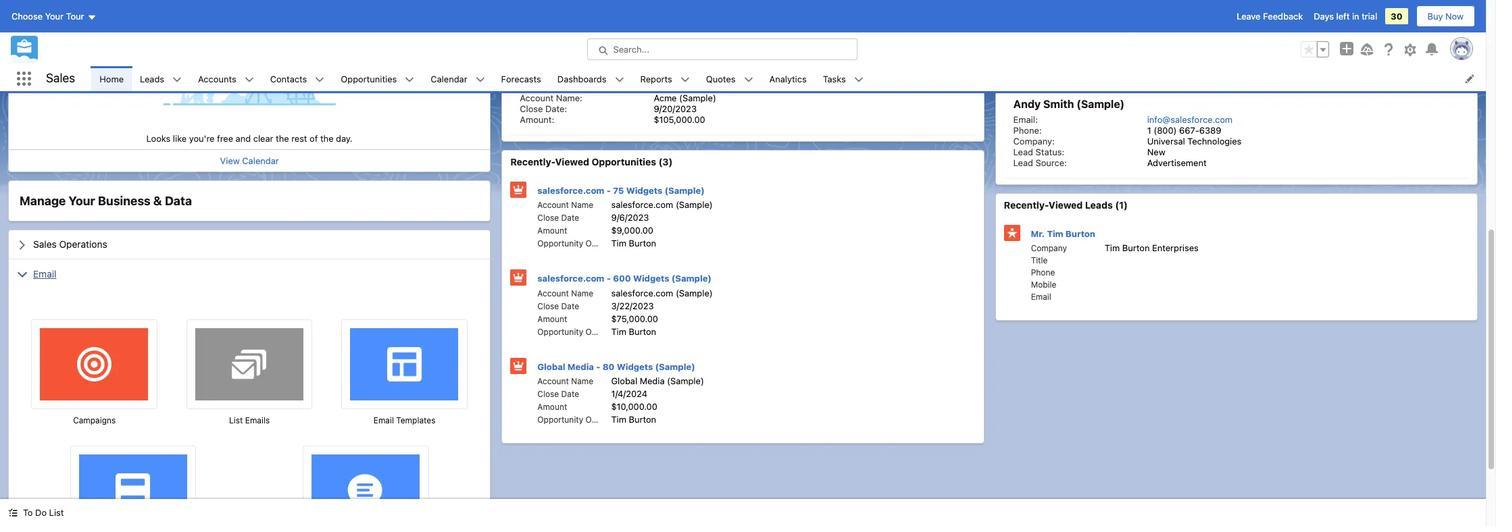 Task type: vqa. For each thing, say whether or not it's contained in the screenshot.
first 1 from the bottom of the page
yes



Task type: describe. For each thing, give the bounding box(es) containing it.
667- for 1st info@salesforce.com link from the top of the page
[[1180, 32, 1200, 43]]

close for salesforce.com - 600 widgets (sample)
[[538, 301, 559, 311]]

standard emailtemplate image
[[376, 328, 433, 393]]

leads inside list item
[[140, 73, 164, 84]]

view
[[220, 155, 240, 166]]

phone
[[1031, 268, 1055, 278]]

salesforce.com up 9/6/2023
[[611, 199, 674, 210]]

text default image for opportunities
[[405, 75, 415, 84]]

sales operations
[[33, 239, 107, 250]]

universal
[[1148, 136, 1186, 147]]

universal technologies
[[1148, 136, 1242, 147]]

opportunity for $75,000.00
[[538, 327, 584, 337]]

widgets for 75
[[626, 185, 663, 196]]

(800) for first info@salesforce.com link from the bottom
[[1154, 125, 1177, 136]]

lead source:
[[1014, 158, 1067, 168]]

dashboards list item
[[549, 66, 632, 91]]

1 vertical spatial leads
[[1086, 199, 1113, 211]]

lead for lead source:
[[1014, 158, 1034, 168]]

account name: for 10/24/2023
[[520, 22, 583, 32]]

owner for $9,000.00
[[586, 239, 611, 249]]

standard lightningquicktext image
[[337, 455, 394, 520]]

looks like you're free and clear the rest of the day.
[[146, 133, 353, 144]]

list emails
[[229, 416, 270, 426]]

salesforce.com - 600 widgets (sample)
[[538, 273, 712, 284]]

$10,000.00
[[611, 402, 658, 412]]

quotes link
[[698, 66, 744, 91]]

amount for salesforce.com - 75 widgets (sample)
[[538, 226, 567, 236]]

manage
[[20, 194, 66, 208]]

analytics
[[770, 73, 807, 84]]

- for 1100
[[552, 76, 557, 89]]

2 email: from the top
[[1014, 114, 1038, 125]]

day.
[[336, 133, 353, 144]]

to
[[23, 508, 33, 519]]

view calendar link
[[220, 155, 279, 166]]

lead status:
[[1014, 147, 1065, 158]]

667- for first info@salesforce.com link from the bottom
[[1180, 125, 1200, 136]]

text default image for leads
[[172, 75, 182, 84]]

1 horizontal spatial list
[[229, 416, 243, 426]]

- left 80
[[596, 361, 601, 372]]

mr. tim burton
[[1031, 228, 1096, 239]]

opportunities list item
[[333, 66, 423, 91]]

today's
[[17, 16, 53, 27]]

tour
[[66, 11, 84, 22]]

global for global media (sample)
[[611, 376, 638, 387]]

forecasts
[[501, 73, 541, 84]]

close date for salesforce.com - 75 widgets (sample)
[[538, 213, 579, 223]]

tim burton enterprises
[[1105, 243, 1199, 254]]

close date for global media - 80 widgets (sample)
[[538, 389, 579, 400]]

and
[[236, 133, 251, 144]]

email templates
[[374, 416, 436, 426]]

days
[[1314, 11, 1334, 22]]

campaigns button
[[31, 415, 158, 427]]

date for global media - 80 widgets (sample)
[[561, 389, 579, 400]]

opportunity owner tim burton for $75,000.00
[[538, 326, 657, 337]]

30
[[1391, 11, 1403, 22]]

do
[[35, 508, 47, 519]]

lead for lead status:
[[1014, 147, 1034, 158]]

acme for 10/24/2023
[[654, 22, 677, 32]]

events
[[56, 16, 87, 27]]

info@salesforce.com for first info@salesforce.com link from the bottom
[[1148, 114, 1233, 125]]

account name: for 9/20/2023
[[520, 93, 583, 103]]

name: for 9/20/2023
[[556, 93, 583, 103]]

sales for sales operations
[[33, 239, 57, 250]]

burton for salesforce.com - 600 widgets (sample)
[[629, 326, 657, 337]]

salesforce.com up "3/22/2023"
[[611, 288, 674, 298]]

email templates button
[[342, 415, 468, 427]]

$105,000.00
[[654, 114, 706, 125]]

widgets right 80
[[617, 361, 653, 372]]

text default image inside sales operations dropdown button
[[17, 240, 28, 251]]

1 info@salesforce.com link from the top
[[1148, 22, 1233, 32]]

clear
[[253, 133, 273, 144]]

1/4/2024
[[611, 389, 648, 400]]

sales operations button
[[9, 231, 490, 259]]

(1)
[[1116, 199, 1128, 211]]

2 phone: from the top
[[1014, 125, 1042, 136]]

account name for salesforce.com - 75 widgets (sample)
[[538, 200, 594, 210]]

account for salesforce.com - 75 widgets (sample)
[[538, 200, 569, 210]]

close for salesforce.com - 75 widgets (sample)
[[538, 213, 559, 223]]

standard enhancedletterhead image
[[104, 455, 162, 520]]

smith
[[1044, 98, 1074, 110]]

accounts link
[[190, 66, 245, 91]]

free
[[217, 133, 233, 144]]

leads link
[[132, 66, 172, 91]]

tim for global media - 80 widgets (sample)
[[611, 414, 627, 425]]

acme for 9/20/2023
[[654, 93, 677, 103]]

email for email templates
[[374, 416, 394, 426]]

text default image for accounts
[[245, 75, 254, 84]]

title
[[1031, 256, 1048, 266]]

mr.
[[1031, 228, 1045, 239]]

standard listemail image
[[221, 328, 278, 393]]

name for 75
[[571, 200, 594, 210]]

to do list button
[[0, 500, 72, 527]]

info@salesforce.com for 1st info@salesforce.com link from the top of the page
[[1148, 22, 1233, 32]]

1 1 from the top
[[1148, 32, 1152, 43]]

email inside title phone mobile email
[[1031, 292, 1052, 302]]

salesforce.com (sample) for 3/22/2023
[[611, 288, 713, 298]]

campaigns
[[73, 416, 116, 426]]

buy now
[[1428, 11, 1464, 22]]

date: for 10/24/2023
[[546, 32, 567, 43]]

1 (800) 667-6389 for 1st info@salesforce.com link from the top of the page
[[1148, 32, 1222, 43]]

manage your business & data
[[20, 194, 192, 208]]

feedback
[[1264, 11, 1304, 22]]

media for -
[[568, 361, 594, 372]]

tim for salesforce.com - 600 widgets (sample)
[[611, 326, 627, 337]]

operations
[[59, 239, 107, 250]]

choose your tour
[[11, 11, 84, 22]]

dashboards
[[558, 73, 607, 84]]

75
[[613, 185, 624, 196]]

owner for $10,000.00
[[586, 415, 611, 425]]

salesforce.com - 75 widgets (sample)
[[538, 185, 705, 196]]

text default image for quotes
[[744, 75, 753, 84]]

your for choose
[[45, 11, 64, 22]]

2 info@salesforce.com link from the top
[[1148, 114, 1233, 125]]

emails
[[245, 416, 270, 426]]

technologies
[[1188, 136, 1242, 147]]

text default image inside to do list button
[[8, 509, 18, 518]]

advertisement
[[1148, 158, 1207, 168]]

3/22/2023
[[611, 300, 654, 311]]

to do list
[[23, 508, 64, 519]]

opportunities inside list item
[[341, 73, 397, 84]]

data
[[165, 194, 192, 208]]

burton for global media - 80 widgets (sample)
[[629, 414, 657, 425]]

viewed for opportunities
[[555, 156, 590, 168]]

andy smith (sample)
[[1014, 98, 1125, 110]]

owner for $75,000.00
[[586, 327, 611, 337]]

1100
[[560, 76, 585, 89]]

media for (sample)
[[640, 376, 665, 387]]

text default image for calendar
[[476, 75, 485, 84]]

company:
[[1014, 136, 1055, 147]]

reports list item
[[632, 66, 698, 91]]

acme (sample) for 10/24/2023
[[654, 22, 716, 32]]

name for 600
[[571, 288, 594, 298]]

now
[[1446, 11, 1464, 22]]

left
[[1337, 11, 1350, 22]]

home
[[100, 73, 124, 84]]

10/24/2023
[[654, 32, 701, 43]]

1 email: from the top
[[1014, 22, 1038, 32]]

leads list item
[[132, 66, 190, 91]]

tasks
[[823, 73, 846, 84]]

recently- for recently-viewed leads (1)
[[1004, 199, 1049, 211]]

amount:
[[520, 114, 555, 125]]

text default image for contacts
[[315, 75, 325, 84]]

business
[[98, 194, 151, 208]]

andy
[[1014, 98, 1041, 110]]

1 (800) 667-6389 for first info@salesforce.com link from the bottom
[[1148, 125, 1222, 136]]

choose
[[11, 11, 43, 22]]

today's events
[[17, 16, 87, 27]]

burton down recently-viewed leads (1)
[[1066, 228, 1096, 239]]



Task type: locate. For each thing, give the bounding box(es) containing it.
email inside button
[[374, 416, 394, 426]]

1 667- from the top
[[1180, 32, 1200, 43]]

close for acme - 1100 widgets (sample)
[[520, 103, 543, 114]]

account for acme - 1100 widgets (sample)
[[520, 93, 554, 103]]

1 horizontal spatial media
[[640, 376, 665, 387]]

0 horizontal spatial viewed
[[555, 156, 590, 168]]

opportunities up day.
[[341, 73, 397, 84]]

2 vertical spatial opportunity owner tim burton
[[538, 414, 657, 425]]

text default image inside dashboards list item
[[615, 75, 624, 84]]

sales left operations
[[33, 239, 57, 250]]

lead left status:
[[1014, 147, 1034, 158]]

title phone mobile email
[[1031, 256, 1057, 302]]

text default image inside opportunities list item
[[405, 75, 415, 84]]

2 667- from the top
[[1180, 125, 1200, 136]]

media
[[568, 361, 594, 372], [640, 376, 665, 387]]

close
[[520, 32, 543, 43], [520, 103, 543, 114], [538, 213, 559, 223], [538, 301, 559, 311], [538, 389, 559, 400]]

2 date: from the top
[[546, 103, 567, 114]]

burton
[[1066, 228, 1096, 239], [629, 238, 657, 249], [1123, 243, 1150, 254], [629, 326, 657, 337], [629, 414, 657, 425]]

in
[[1353, 11, 1360, 22]]

0 vertical spatial salesforce.com (sample)
[[611, 199, 713, 210]]

3 account name from the top
[[538, 377, 594, 387]]

opportunity for $9,000.00
[[538, 239, 584, 249]]

days left in trial
[[1314, 11, 1378, 22]]

667-
[[1180, 32, 1200, 43], [1180, 125, 1200, 136]]

name down salesforce.com - 75 widgets (sample)
[[571, 200, 594, 210]]

owner up 80
[[586, 327, 611, 337]]

acme (sample) for 9/20/2023
[[654, 93, 716, 103]]

text default image down search...
[[615, 75, 624, 84]]

search... button
[[587, 39, 858, 60]]

name: up dashboards link in the top left of the page
[[556, 22, 583, 32]]

account name for global media - 80 widgets (sample)
[[538, 377, 594, 387]]

text default image
[[172, 75, 182, 84], [245, 75, 254, 84], [315, 75, 325, 84], [405, 75, 415, 84], [744, 75, 753, 84]]

owner down 80
[[586, 415, 611, 425]]

2 vertical spatial name
[[571, 377, 594, 387]]

group
[[1301, 41, 1330, 57]]

date: for 9/20/2023
[[546, 103, 567, 114]]

tim
[[1048, 228, 1064, 239], [611, 238, 627, 249], [1105, 243, 1120, 254], [611, 326, 627, 337], [611, 414, 627, 425]]

1 (800) from the top
[[1154, 32, 1177, 43]]

name: down the 1100
[[556, 93, 583, 103]]

email down mobile
[[1031, 292, 1052, 302]]

acme down reports list item
[[654, 93, 677, 103]]

account for salesforce.com - 600 widgets (sample)
[[538, 288, 569, 298]]

1 vertical spatial name
[[571, 288, 594, 298]]

leave
[[1237, 11, 1261, 22]]

1 vertical spatial account name
[[538, 288, 594, 298]]

1 vertical spatial 6389
[[1200, 125, 1222, 136]]

opportunity
[[538, 239, 584, 249], [538, 327, 584, 337], [538, 415, 584, 425]]

0 vertical spatial name:
[[556, 22, 583, 32]]

1 text default image from the left
[[172, 75, 182, 84]]

owner
[[586, 239, 611, 249], [586, 327, 611, 337], [586, 415, 611, 425]]

list
[[91, 66, 1487, 91]]

1 date from the top
[[561, 213, 579, 223]]

date for salesforce.com - 600 widgets (sample)
[[561, 301, 579, 311]]

acme up amount:
[[520, 76, 550, 89]]

acme (sample) up search... button
[[654, 22, 716, 32]]

widgets right 600
[[633, 273, 670, 284]]

3 opportunity owner tim burton from the top
[[538, 414, 657, 425]]

name
[[571, 200, 594, 210], [571, 288, 594, 298], [571, 377, 594, 387]]

0 horizontal spatial calendar
[[242, 155, 279, 166]]

0 horizontal spatial global
[[538, 361, 566, 372]]

0 vertical spatial opportunity
[[538, 239, 584, 249]]

opportunity owner tim burton for $9,000.00
[[538, 238, 657, 249]]

0 horizontal spatial media
[[568, 361, 594, 372]]

1 vertical spatial acme (sample)
[[654, 93, 716, 103]]

burton left the enterprises
[[1123, 243, 1150, 254]]

0 vertical spatial acme
[[654, 22, 677, 32]]

1 date: from the top
[[546, 32, 567, 43]]

search...
[[613, 44, 650, 55]]

widgets for 600
[[633, 273, 670, 284]]

1 vertical spatial salesforce.com (sample)
[[611, 288, 713, 298]]

0 vertical spatial date:
[[546, 32, 567, 43]]

1 horizontal spatial your
[[69, 194, 95, 208]]

email down sales operations
[[33, 268, 56, 280]]

1 phone: from the top
[[1014, 32, 1042, 43]]

acme
[[654, 22, 677, 32], [520, 76, 550, 89], [654, 93, 677, 103]]

2 owner from the top
[[586, 327, 611, 337]]

viewed for leads
[[1049, 199, 1083, 211]]

text default image inside calendar list item
[[476, 75, 485, 84]]

2 close date: from the top
[[520, 103, 567, 114]]

2 vertical spatial account name
[[538, 377, 594, 387]]

global up 1/4/2024
[[611, 376, 638, 387]]

0 vertical spatial close date
[[538, 213, 579, 223]]

date down salesforce.com - 75 widgets (sample)
[[561, 213, 579, 223]]

leads
[[140, 73, 164, 84], [1086, 199, 1113, 211]]

6389
[[1200, 32, 1222, 43], [1200, 125, 1222, 136]]

1 horizontal spatial recently-
[[1004, 199, 1049, 211]]

1 vertical spatial your
[[69, 194, 95, 208]]

0 horizontal spatial your
[[45, 11, 64, 22]]

date
[[561, 213, 579, 223], [561, 301, 579, 311], [561, 389, 579, 400]]

3 opportunity from the top
[[538, 415, 584, 425]]

acme up reports list item
[[654, 22, 677, 32]]

1 vertical spatial opportunities
[[592, 156, 656, 168]]

600
[[613, 273, 631, 284]]

1
[[1148, 32, 1152, 43], [1148, 125, 1152, 136]]

choose your tour button
[[11, 5, 97, 27]]

opportunities
[[341, 73, 397, 84], [592, 156, 656, 168]]

amount for salesforce.com - 600 widgets (sample)
[[538, 314, 567, 324]]

tim for salesforce.com - 75 widgets (sample)
[[611, 238, 627, 249]]

name down salesforce.com - 600 widgets (sample)
[[571, 288, 594, 298]]

2 account name from the top
[[538, 288, 594, 298]]

2 vertical spatial date
[[561, 389, 579, 400]]

list
[[229, 416, 243, 426], [49, 508, 64, 519]]

1 horizontal spatial the
[[320, 133, 334, 144]]

2 account name: from the top
[[520, 93, 583, 103]]

text default image left sales operations
[[17, 240, 28, 251]]

3 owner from the top
[[586, 415, 611, 425]]

account for global media - 80 widgets (sample)
[[538, 377, 569, 387]]

media left 80
[[568, 361, 594, 372]]

0 vertical spatial your
[[45, 11, 64, 22]]

salesforce.com (sample) up 9/6/2023
[[611, 199, 713, 210]]

acme (sample) up '$105,000.00'
[[654, 93, 716, 103]]

0 vertical spatial owner
[[586, 239, 611, 249]]

info@salesforce.com link left leave
[[1148, 22, 1233, 32]]

1 vertical spatial opportunity
[[538, 327, 584, 337]]

1 vertical spatial close date:
[[520, 103, 567, 114]]

0 horizontal spatial the
[[276, 133, 289, 144]]

1 vertical spatial name:
[[556, 93, 583, 103]]

0 vertical spatial 1 (800) 667-6389
[[1148, 32, 1222, 43]]

1 amount from the top
[[538, 226, 567, 236]]

1 vertical spatial viewed
[[1049, 199, 1083, 211]]

1 horizontal spatial email
[[374, 416, 394, 426]]

0 horizontal spatial leads
[[140, 73, 164, 84]]

3 date from the top
[[561, 389, 579, 400]]

0 vertical spatial list
[[229, 416, 243, 426]]

standard campaign image
[[65, 328, 123, 393]]

sales for sales
[[46, 71, 75, 85]]

close date:
[[520, 32, 567, 43], [520, 103, 567, 114]]

salesforce.com (sample) for 9/6/2023
[[611, 199, 713, 210]]

info@salesforce.com link up universal technologies
[[1148, 114, 1233, 125]]

text default image right the 'tasks'
[[854, 75, 864, 84]]

4 text default image from the left
[[405, 75, 415, 84]]

date down salesforce.com - 600 widgets (sample)
[[561, 301, 579, 311]]

2 vertical spatial email
[[374, 416, 394, 426]]

your for manage
[[69, 194, 95, 208]]

quotes list item
[[698, 66, 762, 91]]

0 vertical spatial email
[[33, 268, 56, 280]]

of
[[310, 133, 318, 144]]

leads right home link
[[140, 73, 164, 84]]

1 account name from the top
[[538, 200, 594, 210]]

0 vertical spatial account name
[[538, 200, 594, 210]]

0 vertical spatial opportunities
[[341, 73, 397, 84]]

2 lead from the top
[[1014, 158, 1034, 168]]

text default image inside tasks list item
[[854, 75, 864, 84]]

2 (800) from the top
[[1154, 125, 1177, 136]]

1 opportunity from the top
[[538, 239, 584, 249]]

amount for global media - 80 widgets (sample)
[[538, 402, 567, 412]]

1 vertical spatial date
[[561, 301, 579, 311]]

text default image for reports
[[681, 75, 690, 84]]

text default image inside accounts list item
[[245, 75, 254, 84]]

0 vertical spatial viewed
[[555, 156, 590, 168]]

salesforce.com left 600
[[538, 273, 605, 284]]

text default image left calendar link
[[405, 75, 415, 84]]

email
[[33, 268, 56, 280], [1031, 292, 1052, 302], [374, 416, 394, 426]]

forecasts link
[[493, 66, 549, 91]]

9/6/2023
[[611, 212, 649, 223]]

phone: up 'andy'
[[1014, 32, 1042, 43]]

opportunity owner tim burton down $9,000.00
[[538, 238, 657, 249]]

2 vertical spatial amount
[[538, 402, 567, 412]]

2 opportunity from the top
[[538, 327, 584, 337]]

1 horizontal spatial leads
[[1086, 199, 1113, 211]]

global left 80
[[538, 361, 566, 372]]

status:
[[1036, 147, 1065, 158]]

enterprises
[[1153, 243, 1199, 254]]

email:
[[1014, 22, 1038, 32], [1014, 114, 1038, 125]]

- left 600
[[607, 273, 611, 284]]

viewed
[[555, 156, 590, 168], [1049, 199, 1083, 211]]

phone: up lead status:
[[1014, 125, 1042, 136]]

1 6389 from the top
[[1200, 32, 1222, 43]]

2 6389 from the top
[[1200, 125, 1222, 136]]

text default image inside reports list item
[[681, 75, 690, 84]]

1 vertical spatial amount
[[538, 314, 567, 324]]

trial
[[1362, 11, 1378, 22]]

burton down $9,000.00
[[629, 238, 657, 249]]

tim down $9,000.00
[[611, 238, 627, 249]]

2 amount from the top
[[538, 314, 567, 324]]

text default image right "accounts"
[[245, 75, 254, 84]]

contacts
[[270, 73, 307, 84]]

dashboards link
[[549, 66, 615, 91]]

account name down 'global media - 80 widgets (sample)'
[[538, 377, 594, 387]]

- for 75
[[607, 185, 611, 196]]

1 vertical spatial opportunity owner tim burton
[[538, 326, 657, 337]]

media up 1/4/2024
[[640, 376, 665, 387]]

1 horizontal spatial viewed
[[1049, 199, 1083, 211]]

company
[[1031, 243, 1067, 254]]

2 salesforce.com (sample) from the top
[[611, 288, 713, 298]]

0 vertical spatial close date:
[[520, 32, 567, 43]]

leads left (1)
[[1086, 199, 1113, 211]]

1 vertical spatial list
[[49, 508, 64, 519]]

2 date from the top
[[561, 301, 579, 311]]

0 vertical spatial leads
[[140, 73, 164, 84]]

1 account name: from the top
[[520, 22, 583, 32]]

list containing home
[[91, 66, 1487, 91]]

1 close date: from the top
[[520, 32, 567, 43]]

recently-viewed opportunities (3)
[[511, 156, 673, 168]]

account name down salesforce.com - 600 widgets (sample)
[[538, 288, 594, 298]]

2 horizontal spatial email
[[1031, 292, 1052, 302]]

5 text default image from the left
[[744, 75, 753, 84]]

1 info@salesforce.com from the top
[[1148, 22, 1233, 32]]

0 horizontal spatial recently-
[[511, 156, 555, 168]]

2 1 from the top
[[1148, 125, 1152, 136]]

tim up company
[[1048, 228, 1064, 239]]

sales left home link
[[46, 71, 75, 85]]

2 vertical spatial close date
[[538, 389, 579, 400]]

2 1 (800) 667-6389 from the top
[[1148, 125, 1222, 136]]

tim down $10,000.00
[[611, 414, 627, 425]]

1 close date from the top
[[538, 213, 579, 223]]

close date for salesforce.com - 600 widgets (sample)
[[538, 301, 579, 311]]

name: for 10/24/2023
[[556, 22, 583, 32]]

1 vertical spatial email
[[1031, 292, 1052, 302]]

2 name from the top
[[571, 288, 594, 298]]

1 vertical spatial calendar
[[242, 155, 279, 166]]

0 vertical spatial sales
[[46, 71, 75, 85]]

salesforce.com down recently-viewed opportunities (3)
[[538, 185, 605, 196]]

new
[[1148, 147, 1166, 158]]

1 vertical spatial info@salesforce.com
[[1148, 114, 1233, 125]]

salesforce.com (sample) up "3/22/2023"
[[611, 288, 713, 298]]

close date: for 9/20/2023
[[520, 103, 567, 114]]

list emails button
[[186, 415, 313, 427]]

1 horizontal spatial calendar
[[431, 73, 468, 84]]

text default image for tasks
[[854, 75, 864, 84]]

view calendar
[[220, 155, 279, 166]]

date: up the 1100
[[546, 32, 567, 43]]

account name: up the 1100
[[520, 22, 583, 32]]

burton down $10,000.00
[[629, 414, 657, 425]]

(3)
[[659, 156, 673, 168]]

close for global media - 80 widgets (sample)
[[538, 389, 559, 400]]

looks
[[146, 133, 171, 144]]

1 vertical spatial media
[[640, 376, 665, 387]]

calendar list item
[[423, 66, 493, 91]]

source:
[[1036, 158, 1067, 168]]

calendar inside calendar link
[[431, 73, 468, 84]]

1 vertical spatial sales
[[33, 239, 57, 250]]

0 vertical spatial amount
[[538, 226, 567, 236]]

close date: up forecasts
[[520, 32, 567, 43]]

$75,000.00
[[611, 313, 658, 324]]

2 info@salesforce.com from the top
[[1148, 114, 1233, 125]]

burton for salesforce.com - 75 widgets (sample)
[[629, 238, 657, 249]]

0 horizontal spatial list
[[49, 508, 64, 519]]

opportunities up salesforce.com - 75 widgets (sample)
[[592, 156, 656, 168]]

email for email
[[33, 268, 56, 280]]

1 owner from the top
[[586, 239, 611, 249]]

2 text default image from the left
[[245, 75, 254, 84]]

opportunity owner tim burton down $10,000.00
[[538, 414, 657, 425]]

1 vertical spatial 667-
[[1180, 125, 1200, 136]]

1 1 (800) 667-6389 from the top
[[1148, 32, 1222, 43]]

your inside dropdown button
[[45, 11, 64, 22]]

name for -
[[571, 377, 594, 387]]

text default image right 'quotes'
[[744, 75, 753, 84]]

1 name: from the top
[[556, 22, 583, 32]]

widgets right the 1100
[[588, 76, 631, 89]]

1 name from the top
[[571, 200, 594, 210]]

text default image left to on the left bottom of the page
[[8, 509, 18, 518]]

widgets for 1100
[[588, 76, 631, 89]]

global
[[538, 361, 566, 372], [611, 376, 638, 387]]

the right of at the top left of page
[[320, 133, 334, 144]]

viewed up mr. tim burton
[[1049, 199, 1083, 211]]

info@salesforce.com up universal technologies
[[1148, 114, 1233, 125]]

lead
[[1014, 147, 1034, 158], [1014, 158, 1034, 168]]

date: down the 1100
[[546, 103, 567, 114]]

1 vertical spatial global
[[611, 376, 638, 387]]

0 vertical spatial recently-
[[511, 156, 555, 168]]

- for 600
[[607, 273, 611, 284]]

recently- down amount:
[[511, 156, 555, 168]]

2 vertical spatial owner
[[586, 415, 611, 425]]

sales inside dropdown button
[[33, 239, 57, 250]]

account name for salesforce.com - 600 widgets (sample)
[[538, 288, 594, 298]]

opportunity owner tim burton up 80
[[538, 326, 657, 337]]

3 name from the top
[[571, 377, 594, 387]]

info@salesforce.com
[[1148, 22, 1233, 32], [1148, 114, 1233, 125]]

3 text default image from the left
[[315, 75, 325, 84]]

email button
[[9, 260, 490, 288]]

text default image inside leads list item
[[172, 75, 182, 84]]

email left templates
[[374, 416, 394, 426]]

opportunity for $10,000.00
[[538, 415, 584, 425]]

date:
[[546, 32, 567, 43], [546, 103, 567, 114]]

name down 'global media - 80 widgets (sample)'
[[571, 377, 594, 387]]

3 close date from the top
[[538, 389, 579, 400]]

0 vertical spatial media
[[568, 361, 594, 372]]

1 horizontal spatial opportunities
[[592, 156, 656, 168]]

0 horizontal spatial opportunities
[[341, 73, 397, 84]]

account name down recently-viewed opportunities (3)
[[538, 200, 594, 210]]

0 vertical spatial account name:
[[520, 22, 583, 32]]

accounts list item
[[190, 66, 262, 91]]

analytics link
[[762, 66, 815, 91]]

1 lead from the top
[[1014, 147, 1034, 158]]

- left 75
[[607, 185, 611, 196]]

$9,000.00
[[611, 225, 654, 236]]

sales
[[46, 71, 75, 85], [33, 239, 57, 250]]

opportunities link
[[333, 66, 405, 91]]

2 name: from the top
[[556, 93, 583, 103]]

0 vertical spatial email:
[[1014, 22, 1038, 32]]

2 vertical spatial acme
[[654, 93, 677, 103]]

0 vertical spatial name
[[571, 200, 594, 210]]

(sample)
[[679, 22, 716, 32], [634, 76, 682, 89], [679, 93, 716, 103], [1077, 98, 1125, 110], [665, 185, 705, 196], [676, 199, 713, 210], [672, 273, 712, 284], [676, 288, 713, 298], [656, 361, 695, 372], [667, 376, 704, 387]]

1 vertical spatial info@salesforce.com link
[[1148, 114, 1233, 125]]

date for salesforce.com - 75 widgets (sample)
[[561, 213, 579, 223]]

widgets right 75
[[626, 185, 663, 196]]

text default image right reports
[[681, 75, 690, 84]]

global for global media - 80 widgets (sample)
[[538, 361, 566, 372]]

recently- for recently-viewed opportunities (3)
[[511, 156, 555, 168]]

0 vertical spatial date
[[561, 213, 579, 223]]

reports link
[[632, 66, 681, 91]]

account
[[520, 22, 554, 32], [520, 93, 554, 103], [538, 200, 569, 210], [538, 288, 569, 298], [538, 377, 569, 387]]

1 vertical spatial 1 (800) 667-6389
[[1148, 125, 1222, 136]]

tim down (1)
[[1105, 243, 1120, 254]]

1 vertical spatial 1
[[1148, 125, 1152, 136]]

2 the from the left
[[320, 133, 334, 144]]

2 acme (sample) from the top
[[654, 93, 716, 103]]

contacts link
[[262, 66, 315, 91]]

account name
[[538, 200, 594, 210], [538, 288, 594, 298], [538, 377, 594, 387]]

buy
[[1428, 11, 1444, 22]]

salesforce.com (sample)
[[611, 199, 713, 210], [611, 288, 713, 298]]

text default image for dashboards
[[615, 75, 624, 84]]

1 (800) 667-6389
[[1148, 32, 1222, 43], [1148, 125, 1222, 136]]

recently- up mr.
[[1004, 199, 1049, 211]]

opportunity owner tim burton for $10,000.00
[[538, 414, 657, 425]]

2 close date from the top
[[538, 301, 579, 311]]

owner up salesforce.com - 600 widgets (sample)
[[586, 239, 611, 249]]

list right do
[[49, 508, 64, 519]]

0 vertical spatial 6389
[[1200, 32, 1222, 43]]

0 vertical spatial 667-
[[1180, 32, 1200, 43]]

0 horizontal spatial email
[[33, 268, 56, 280]]

email inside dropdown button
[[33, 268, 56, 280]]

0 vertical spatial phone:
[[1014, 32, 1042, 43]]

tasks list item
[[815, 66, 872, 91]]

date down 'global media - 80 widgets (sample)'
[[561, 389, 579, 400]]

text default image right the 'contacts'
[[315, 75, 325, 84]]

0 vertical spatial opportunity owner tim burton
[[538, 238, 657, 249]]

0 vertical spatial acme (sample)
[[654, 22, 716, 32]]

info@salesforce.com left leave
[[1148, 22, 1233, 32]]

0 vertical spatial (800)
[[1154, 32, 1177, 43]]

accounts
[[198, 73, 236, 84]]

1 vertical spatial recently-
[[1004, 199, 1049, 211]]

1 vertical spatial acme
[[520, 76, 550, 89]]

list left emails
[[229, 416, 243, 426]]

calendar
[[431, 73, 468, 84], [242, 155, 279, 166]]

templates
[[396, 416, 436, 426]]

viewed up salesforce.com - 75 widgets (sample)
[[555, 156, 590, 168]]

close date: down forecasts link
[[520, 103, 567, 114]]

burton down $75,000.00
[[629, 326, 657, 337]]

1 vertical spatial email:
[[1014, 114, 1038, 125]]

text default image left forecasts
[[476, 75, 485, 84]]

1 opportunity owner tim burton from the top
[[538, 238, 657, 249]]

1 vertical spatial date:
[[546, 103, 567, 114]]

0 vertical spatial 1
[[1148, 32, 1152, 43]]

text default image inside contacts list item
[[315, 75, 325, 84]]

1 vertical spatial owner
[[586, 327, 611, 337]]

acme - 1100 widgets (sample)
[[520, 76, 682, 89]]

tim down $75,000.00
[[611, 326, 627, 337]]

your
[[45, 11, 64, 22], [69, 194, 95, 208]]

the left rest
[[276, 133, 289, 144]]

0 vertical spatial global
[[538, 361, 566, 372]]

9/20/2023
[[654, 103, 697, 114]]

1 horizontal spatial global
[[611, 376, 638, 387]]

2 opportunity owner tim burton from the top
[[538, 326, 657, 337]]

0 vertical spatial info@salesforce.com
[[1148, 22, 1233, 32]]

text default image left accounts link
[[172, 75, 182, 84]]

amount
[[538, 226, 567, 236], [538, 314, 567, 324], [538, 402, 567, 412]]

lead down company: at the right top of page
[[1014, 158, 1034, 168]]

&
[[153, 194, 162, 208]]

3 amount from the top
[[538, 402, 567, 412]]

0 vertical spatial info@salesforce.com link
[[1148, 22, 1233, 32]]

text default image
[[476, 75, 485, 84], [615, 75, 624, 84], [681, 75, 690, 84], [854, 75, 864, 84], [17, 240, 28, 251], [8, 509, 18, 518]]

1 salesforce.com (sample) from the top
[[611, 199, 713, 210]]

1 the from the left
[[276, 133, 289, 144]]

(800) for 1st info@salesforce.com link from the top of the page
[[1154, 32, 1177, 43]]

close date: for 10/24/2023
[[520, 32, 567, 43]]

contacts list item
[[262, 66, 333, 91]]

- left the 1100
[[552, 76, 557, 89]]

quotes
[[706, 73, 736, 84]]

1 vertical spatial close date
[[538, 301, 579, 311]]

1 vertical spatial (800)
[[1154, 125, 1177, 136]]

account name: up amount:
[[520, 93, 583, 103]]

1 acme (sample) from the top
[[654, 22, 716, 32]]

text default image inside quotes list item
[[744, 75, 753, 84]]

1 vertical spatial phone:
[[1014, 125, 1042, 136]]



